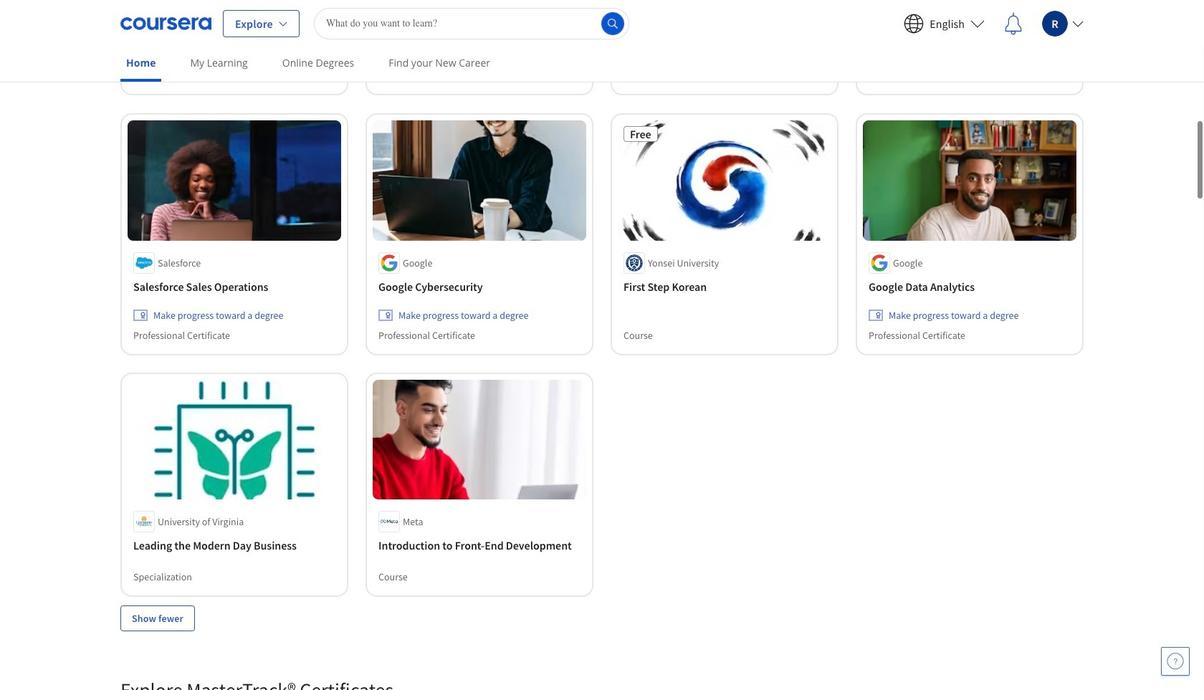 Task type: locate. For each thing, give the bounding box(es) containing it.
coursera image
[[120, 12, 212, 35]]

None search field
[[314, 8, 630, 39]]



Task type: describe. For each thing, give the bounding box(es) containing it.
help center image
[[1167, 653, 1185, 670]]

What do you want to learn? text field
[[314, 8, 630, 39]]

recently viewed products collection element
[[112, 0, 1093, 655]]



Task type: vqa. For each thing, say whether or not it's contained in the screenshot.
LEARN
no



